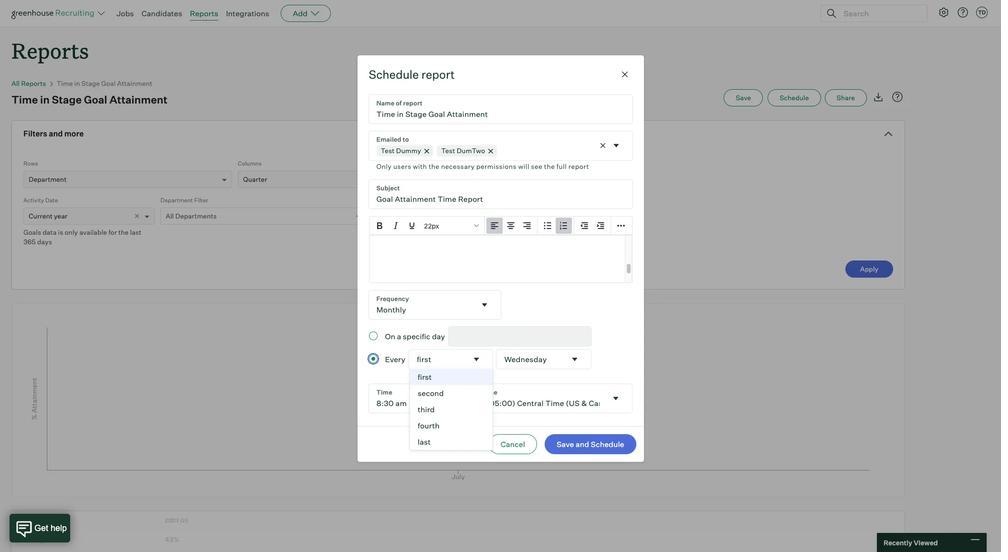 Task type: vqa. For each thing, say whether or not it's contained in the screenshot.
"Noah Harlow Design Program Manager at Google"
no



Task type: locate. For each thing, give the bounding box(es) containing it.
2 vertical spatial schedule
[[591, 440, 624, 449]]

viewed
[[914, 539, 938, 547]]

data
[[43, 228, 57, 236]]

0 vertical spatial time
[[57, 79, 73, 87]]

1 horizontal spatial all
[[166, 212, 174, 220]]

1 horizontal spatial test
[[441, 146, 455, 155]]

0 horizontal spatial the
[[118, 228, 129, 236]]

department for department filter
[[160, 197, 193, 204]]

0 horizontal spatial and
[[49, 129, 63, 139]]

necessary
[[441, 162, 475, 170]]

a
[[397, 332, 401, 341]]

date
[[45, 197, 58, 204]]

department up date
[[29, 175, 67, 183]]

departments up the average at the bottom of page
[[21, 517, 58, 524]]

all for all reports
[[11, 79, 20, 87]]

all departments
[[166, 212, 217, 220]]

activity date
[[23, 197, 58, 204]]

candidates
[[142, 9, 182, 18]]

1 horizontal spatial schedule
[[591, 440, 624, 449]]

0 horizontal spatial all
[[11, 79, 20, 87]]

0 vertical spatial toggle flyout image
[[480, 300, 489, 310]]

specific
[[403, 332, 431, 341]]

0 vertical spatial stage
[[81, 79, 100, 87]]

department up 'all departments'
[[160, 197, 193, 204]]

cell
[[12, 550, 155, 553]]

1 vertical spatial goal
[[84, 93, 107, 106]]

1 toolbar from the left
[[485, 217, 538, 235]]

integrations link
[[226, 9, 269, 18]]

activity
[[23, 197, 44, 204]]

save and schedule
[[557, 440, 624, 449]]

1 horizontal spatial last
[[418, 437, 431, 447]]

0 vertical spatial in
[[74, 79, 80, 87]]

0 horizontal spatial last
[[130, 228, 141, 236]]

43%
[[165, 536, 179, 544]]

time in stage goal attainment link
[[57, 79, 152, 87]]

22px button
[[420, 218, 482, 234]]

test dumtwo
[[441, 146, 485, 155]]

add
[[293, 9, 308, 18]]

the
[[429, 162, 440, 170], [544, 162, 555, 170], [118, 228, 129, 236]]

row
[[12, 512, 905, 530], [12, 530, 905, 550]]

quarter
[[243, 175, 267, 183]]

0 vertical spatial departments
[[175, 212, 217, 220]]

0 horizontal spatial report
[[422, 67, 455, 82]]

permissions
[[477, 162, 517, 170]]

2 row from the top
[[12, 530, 905, 550]]

1 horizontal spatial report
[[569, 162, 589, 170]]

row group containing average
[[12, 530, 905, 550]]

time right "all reports"
[[57, 79, 73, 87]]

None field
[[369, 131, 633, 172], [369, 291, 501, 319], [449, 327, 591, 346], [409, 350, 493, 369], [497, 350, 591, 369], [369, 384, 454, 413], [458, 384, 633, 413], [369, 291, 501, 319], [409, 350, 493, 369], [497, 350, 591, 369], [369, 384, 454, 413], [458, 384, 633, 413]]

test for test dummy
[[381, 146, 395, 155]]

row containing departments
[[12, 512, 905, 530]]

1 horizontal spatial department
[[160, 197, 193, 204]]

1 vertical spatial and
[[576, 440, 589, 449]]

test up necessary
[[441, 146, 455, 155]]

1 vertical spatial in
[[40, 93, 50, 106]]

save
[[736, 94, 751, 102], [557, 440, 574, 449]]

1 vertical spatial schedule
[[780, 94, 809, 102]]

day
[[432, 332, 445, 341]]

0 horizontal spatial schedule
[[369, 67, 419, 82]]

toggle flyout image inside 'field'
[[612, 141, 621, 151]]

0 vertical spatial report
[[422, 67, 455, 82]]

time in stage goal attainment
[[57, 79, 152, 87], [11, 93, 168, 106]]

last down ×
[[130, 228, 141, 236]]

xychart image
[[23, 304, 894, 495]]

last
[[130, 228, 141, 236], [418, 437, 431, 447]]

1 row from the top
[[12, 512, 905, 530]]

0 horizontal spatial test
[[381, 146, 395, 155]]

attainment
[[117, 79, 152, 87], [109, 93, 168, 106]]

with
[[413, 162, 427, 170]]

in
[[74, 79, 80, 87], [40, 93, 50, 106]]

0 vertical spatial save
[[736, 94, 751, 102]]

1 test from the left
[[381, 146, 395, 155]]

0 vertical spatial reports
[[190, 9, 218, 18]]

all
[[11, 79, 20, 87], [166, 212, 174, 220]]

the right with
[[429, 162, 440, 170]]

current year
[[29, 212, 67, 220]]

share
[[837, 94, 855, 102]]

last down fourth
[[418, 437, 431, 447]]

time
[[57, 79, 73, 87], [11, 93, 38, 106]]

×
[[134, 210, 140, 221]]

schedule inside button
[[591, 440, 624, 449]]

filters
[[23, 129, 47, 139]]

0 vertical spatial and
[[49, 129, 63, 139]]

will
[[518, 162, 530, 170]]

goals
[[23, 228, 41, 236]]

configure image
[[938, 7, 950, 18]]

1 vertical spatial departments
[[21, 517, 58, 524]]

dumtwo
[[457, 146, 485, 155]]

report
[[422, 67, 455, 82], [569, 162, 589, 170]]

stage
[[81, 79, 100, 87], [52, 93, 82, 106]]

list box
[[410, 369, 493, 451]]

1 vertical spatial stage
[[52, 93, 82, 106]]

schedule inside button
[[780, 94, 809, 102]]

greenhouse recruiting image
[[11, 8, 97, 19]]

1 vertical spatial toggle flyout image
[[472, 355, 482, 364]]

the inside goals data is only available for the last 365 days
[[118, 228, 129, 236]]

1 vertical spatial save
[[557, 440, 574, 449]]

time down all reports 'link'
[[11, 93, 38, 106]]

toggle flyout image
[[612, 141, 621, 151], [570, 355, 580, 364], [612, 394, 621, 403]]

1 vertical spatial report
[[569, 162, 589, 170]]

for
[[108, 228, 117, 236]]

users
[[393, 162, 411, 170]]

0 vertical spatial toggle flyout image
[[612, 141, 621, 151]]

apply button
[[846, 261, 894, 278]]

0 vertical spatial schedule
[[369, 67, 419, 82]]

1 vertical spatial all
[[166, 212, 174, 220]]

toggle flyout image up first option
[[472, 355, 482, 364]]

22px group
[[369, 217, 632, 235]]

0 vertical spatial department
[[29, 175, 67, 183]]

1 vertical spatial department
[[160, 197, 193, 204]]

is
[[58, 228, 63, 236]]

on a specific day
[[385, 332, 445, 341]]

add button
[[281, 5, 331, 22]]

and
[[49, 129, 63, 139], [576, 440, 589, 449]]

every
[[385, 355, 406, 364]]

0 horizontal spatial in
[[40, 93, 50, 106]]

apply
[[861, 265, 879, 273]]

fourth option
[[410, 418, 493, 434]]

filter
[[194, 197, 208, 204]]

0 horizontal spatial time
[[11, 93, 38, 106]]

0 horizontal spatial department
[[29, 175, 67, 183]]

departments down filter
[[175, 212, 217, 220]]

toggle flyout image up on a specific day text box
[[480, 300, 489, 310]]

1 horizontal spatial time
[[57, 79, 73, 87]]

save for save and schedule
[[557, 440, 574, 449]]

the left full
[[544, 162, 555, 170]]

0 vertical spatial last
[[130, 228, 141, 236]]

second option
[[410, 385, 493, 402]]

1 row group from the top
[[12, 530, 905, 550]]

toolbar
[[485, 217, 538, 235], [538, 217, 574, 235], [574, 217, 611, 235]]

row group
[[12, 530, 905, 550], [12, 550, 905, 553]]

close modal icon image
[[619, 69, 631, 80]]

save inside "element"
[[736, 94, 751, 102]]

first option
[[410, 369, 493, 385]]

0 vertical spatial all
[[11, 79, 20, 87]]

1 horizontal spatial save
[[736, 94, 751, 102]]

1 horizontal spatial and
[[576, 440, 589, 449]]

all reports
[[11, 79, 46, 87]]

0 horizontal spatial departments
[[21, 517, 58, 524]]

1 vertical spatial time
[[11, 93, 38, 106]]

td button
[[975, 5, 990, 20]]

0 horizontal spatial save
[[557, 440, 574, 449]]

report inside 'field'
[[569, 162, 589, 170]]

second
[[418, 389, 444, 398]]

td button
[[977, 7, 988, 18]]

integrations
[[226, 9, 269, 18]]

last inside goals data is only available for the last 365 days
[[130, 228, 141, 236]]

department
[[29, 175, 67, 183], [160, 197, 193, 204]]

0 vertical spatial row
[[12, 512, 905, 530]]

grid containing average
[[12, 512, 905, 553]]

cancel
[[501, 440, 525, 449]]

and inside button
[[576, 440, 589, 449]]

None text field
[[497, 350, 566, 369], [369, 384, 429, 413], [458, 384, 608, 413], [497, 350, 566, 369], [369, 384, 429, 413], [458, 384, 608, 413]]

1 vertical spatial row
[[12, 530, 905, 550]]

toggle flyout image
[[480, 300, 489, 310], [472, 355, 482, 364]]

department option
[[29, 175, 67, 183]]

available
[[79, 228, 107, 236]]

test up only
[[381, 146, 395, 155]]

1 vertical spatial last
[[418, 437, 431, 447]]

2 horizontal spatial schedule
[[780, 94, 809, 102]]

departments
[[175, 212, 217, 220], [21, 517, 58, 524]]

days
[[37, 238, 52, 246]]

filters and more
[[23, 129, 84, 139]]

reports
[[190, 9, 218, 18], [11, 36, 89, 64], [21, 79, 46, 87]]

test
[[381, 146, 395, 155], [441, 146, 455, 155]]

None text field
[[369, 95, 633, 124], [369, 180, 633, 209], [369, 291, 476, 319], [409, 350, 468, 369], [369, 95, 633, 124], [369, 180, 633, 209], [369, 291, 476, 319], [409, 350, 468, 369]]

1 vertical spatial attainment
[[109, 93, 168, 106]]

2 test from the left
[[441, 146, 455, 155]]

none field containing test dummy
[[369, 131, 633, 172]]

the right for
[[118, 228, 129, 236]]

1 horizontal spatial the
[[429, 162, 440, 170]]

grid
[[12, 512, 905, 553]]

goal
[[101, 79, 116, 87], [84, 93, 107, 106]]

columns
[[238, 160, 262, 167]]

schedule
[[369, 67, 419, 82], [780, 94, 809, 102], [591, 440, 624, 449]]

1 horizontal spatial departments
[[175, 212, 217, 220]]



Task type: describe. For each thing, give the bounding box(es) containing it.
2023
[[165, 517, 179, 524]]

1 vertical spatial reports
[[11, 36, 89, 64]]

departments inside row
[[21, 517, 58, 524]]

Search text field
[[842, 6, 919, 20]]

goals data is only available for the last 365 days
[[23, 228, 141, 246]]

save button
[[724, 89, 763, 107]]

0 vertical spatial attainment
[[117, 79, 152, 87]]

td
[[979, 9, 986, 16]]

schedule for schedule
[[780, 94, 809, 102]]

0 vertical spatial goal
[[101, 79, 116, 87]]

share button
[[825, 89, 867, 107]]

save and schedule button
[[545, 434, 636, 454]]

save for save
[[736, 94, 751, 102]]

third
[[418, 405, 435, 414]]

first
[[418, 372, 432, 382]]

more
[[64, 129, 84, 139]]

schedule for schedule report
[[369, 67, 419, 82]]

save and schedule this report to revisit it! element
[[724, 89, 768, 107]]

quarter option
[[243, 175, 267, 183]]

jobs
[[117, 9, 134, 18]]

dummy
[[396, 146, 421, 155]]

jobs link
[[117, 9, 134, 18]]

and for save
[[576, 440, 589, 449]]

recently viewed
[[884, 539, 938, 547]]

and for filters
[[49, 129, 63, 139]]

department filter
[[160, 197, 208, 204]]

list box containing first
[[410, 369, 493, 451]]

current year option
[[29, 212, 67, 220]]

0 vertical spatial time in stage goal attainment
[[57, 79, 152, 87]]

average
[[21, 536, 49, 544]]

cancel button
[[489, 434, 537, 454]]

1 vertical spatial time in stage goal attainment
[[11, 93, 168, 106]]

download image
[[873, 91, 884, 103]]

none field on a specific day
[[449, 327, 591, 346]]

schedule button
[[768, 89, 821, 107]]

only
[[65, 228, 78, 236]]

see
[[531, 162, 543, 170]]

recently
[[884, 539, 913, 547]]

22px
[[424, 222, 439, 230]]

fourth
[[418, 421, 439, 431]]

2 toolbar from the left
[[538, 217, 574, 235]]

2 horizontal spatial the
[[544, 162, 555, 170]]

On a specific day text field
[[449, 327, 584, 346]]

all for all departments
[[166, 212, 174, 220]]

last inside last "option"
[[418, 437, 431, 447]]

schedule report
[[369, 67, 455, 82]]

row containing average
[[12, 530, 905, 550]]

full
[[557, 162, 567, 170]]

365
[[23, 238, 36, 246]]

22px toolbar
[[369, 217, 485, 235]]

department for department
[[29, 175, 67, 183]]

clear selection image
[[598, 141, 608, 151]]

2023 q3
[[165, 517, 188, 524]]

on
[[385, 332, 395, 341]]

2 row group from the top
[[12, 550, 905, 553]]

last option
[[410, 434, 493, 450]]

only users with the necessary permissions will see the full report
[[377, 162, 589, 170]]

2 vertical spatial reports
[[21, 79, 46, 87]]

3 toolbar from the left
[[574, 217, 611, 235]]

candidates link
[[142, 9, 182, 18]]

1 horizontal spatial in
[[74, 79, 80, 87]]

test dummy
[[381, 146, 421, 155]]

q3
[[180, 517, 188, 524]]

third option
[[410, 402, 493, 418]]

all reports link
[[11, 79, 46, 87]]

year
[[54, 212, 67, 220]]

reports link
[[190, 9, 218, 18]]

none field clear selection
[[369, 131, 633, 172]]

rows
[[23, 160, 38, 167]]

1 vertical spatial toggle flyout image
[[570, 355, 580, 364]]

current
[[29, 212, 53, 220]]

2 vertical spatial toggle flyout image
[[612, 394, 621, 403]]

only
[[377, 162, 392, 170]]

test for test dumtwo
[[441, 146, 455, 155]]

faq image
[[892, 91, 904, 103]]



